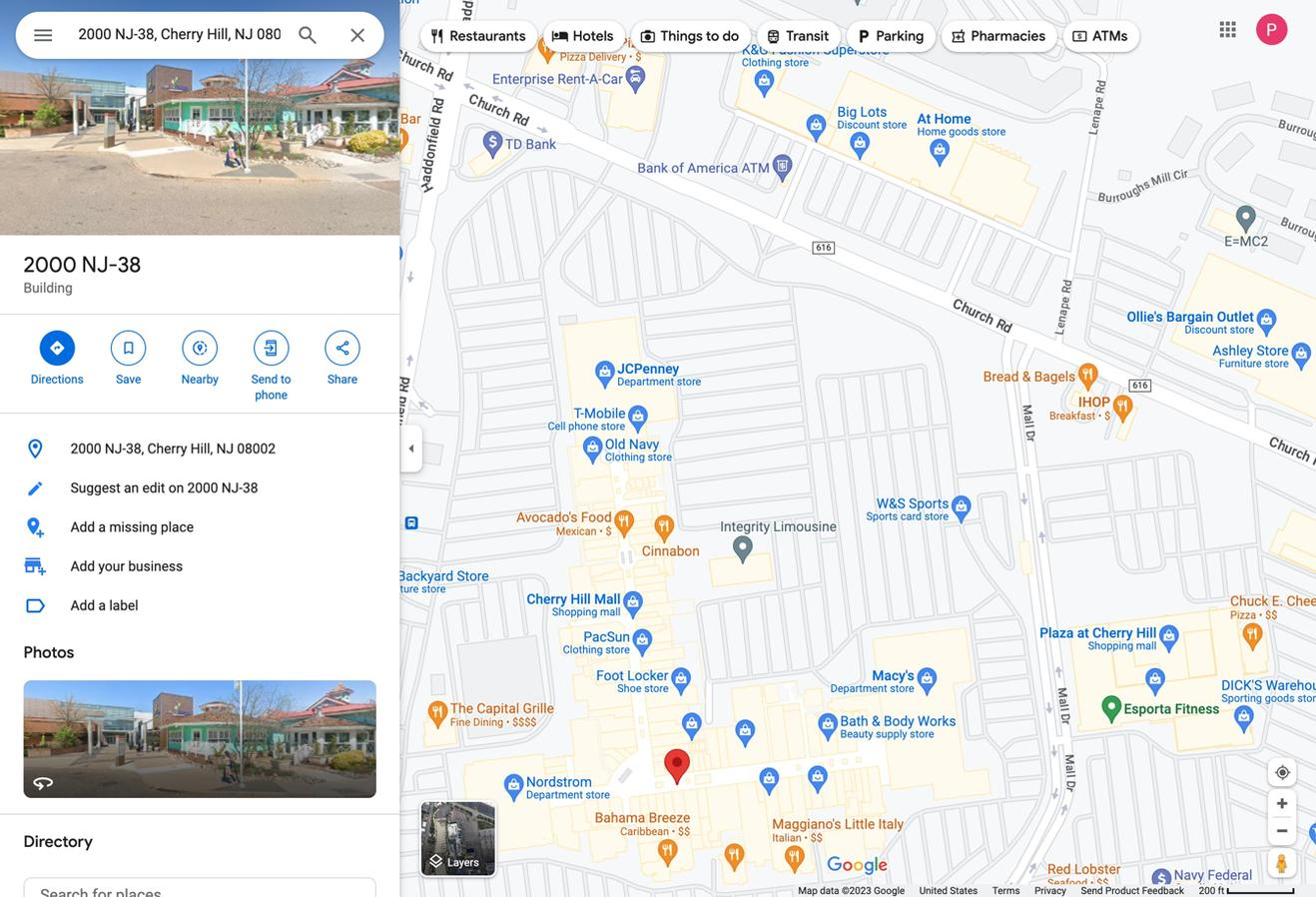 Task type: describe. For each thing, give the bounding box(es) containing it.
missing
[[109, 520, 158, 536]]


[[952, 26, 969, 47]]

ft
[[1220, 886, 1227, 898]]

 button
[[16, 12, 71, 63]]

to inside  things to do
[[707, 27, 721, 45]]

place
[[161, 520, 194, 536]]

suggest an edit on 2000 nj-38
[[71, 481, 259, 497]]


[[120, 338, 138, 359]]

label
[[109, 599, 139, 615]]

©2023
[[843, 886, 873, 898]]

terms button
[[995, 886, 1022, 899]]

united states
[[921, 886, 980, 898]]

suggest an edit on 2000 nj-38 button
[[0, 469, 401, 509]]

things
[[662, 27, 704, 45]]

send for send product feedback
[[1083, 886, 1105, 898]]

 hotels
[[553, 26, 615, 47]]

save
[[116, 373, 141, 387]]

restaurants
[[451, 27, 527, 45]]

2000 for 38
[[24, 251, 77, 279]]

product
[[1108, 886, 1142, 898]]

show your location image
[[1277, 765, 1294, 783]]

 things to do
[[640, 26, 741, 47]]

 atms
[[1073, 26, 1130, 47]]

add for add a missing place
[[71, 520, 95, 536]]

38,
[[126, 441, 144, 458]]

footer inside google maps element
[[800, 886, 1201, 899]]

nj- for 38
[[82, 251, 118, 279]]

 transit
[[766, 26, 831, 47]]


[[191, 338, 209, 359]]

200
[[1201, 886, 1218, 898]]

privacy button
[[1037, 886, 1069, 899]]

to inside send to phone
[[281, 373, 292, 387]]

states
[[952, 886, 980, 898]]

none text field inside 2000 nj-38 main content
[[24, 879, 377, 899]]

add for add a label
[[71, 599, 95, 615]]

atms
[[1095, 27, 1130, 45]]

nearby
[[182, 373, 219, 387]]

 parking
[[856, 26, 926, 47]]

38 inside 2000 nj-38 building
[[118, 251, 141, 279]]

collapse side panel image
[[402, 438, 423, 460]]

google account: payton hansen  
(payton.hansen@adept.ai) image
[[1259, 14, 1290, 45]]

 search field
[[16, 12, 385, 63]]

2000 nj-38, cherry hill, nj 08002
[[71, 441, 276, 458]]

send to phone
[[252, 373, 292, 403]]

parking
[[878, 27, 926, 45]]


[[334, 338, 352, 359]]

add a missing place button
[[0, 509, 401, 548]]

data
[[822, 886, 841, 898]]

 pharmacies
[[952, 26, 1048, 47]]


[[429, 26, 447, 47]]

38 inside suggest an edit on 2000 nj-38 button
[[243, 481, 259, 497]]

privacy
[[1037, 886, 1069, 898]]

2000 inside suggest an edit on 2000 nj-38 button
[[188, 481, 219, 497]]

add your business
[[71, 559, 183, 575]]

an
[[124, 481, 139, 497]]

share
[[328, 373, 358, 387]]

2000 nj-38 main content
[[0, 0, 401, 899]]

google
[[876, 886, 907, 898]]

200 ft
[[1201, 886, 1227, 898]]

your
[[99, 559, 125, 575]]

layers
[[449, 858, 480, 870]]

pharmacies
[[973, 27, 1048, 45]]

nj- for 38,
[[105, 441, 126, 458]]

phone
[[256, 389, 288, 403]]

2 vertical spatial nj-
[[222, 481, 243, 497]]

200 ft button
[[1201, 886, 1298, 898]]

add a missing place
[[71, 520, 194, 536]]

add for add your business
[[71, 559, 95, 575]]

 restaurants
[[429, 26, 527, 47]]

send product feedback button
[[1083, 886, 1187, 899]]

hotels
[[574, 27, 615, 45]]



Task type: vqa. For each thing, say whether or not it's contained in the screenshot.
38
yes



Task type: locate. For each thing, give the bounding box(es) containing it.
united states button
[[921, 886, 980, 899]]

a left missing
[[99, 520, 106, 536]]

0 vertical spatial add
[[71, 520, 95, 536]]

1 vertical spatial send
[[1083, 886, 1105, 898]]

suggest
[[71, 481, 121, 497]]

send
[[252, 373, 278, 387], [1083, 886, 1105, 898]]

0 vertical spatial a
[[99, 520, 106, 536]]


[[263, 338, 281, 359]]

nj-
[[82, 251, 118, 279], [105, 441, 126, 458], [222, 481, 243, 497]]

send up phone
[[252, 373, 278, 387]]


[[640, 26, 658, 47]]

a inside button
[[99, 599, 106, 615]]

zoom out image
[[1278, 825, 1292, 840]]

directions
[[31, 373, 84, 387]]

add
[[71, 520, 95, 536], [71, 559, 95, 575], [71, 599, 95, 615]]

add left your
[[71, 559, 95, 575]]

0 horizontal spatial to
[[281, 373, 292, 387]]

None field
[[79, 23, 281, 46]]

directory
[[24, 833, 93, 853]]

38 down the 08002
[[243, 481, 259, 497]]

a for missing
[[99, 520, 106, 536]]

add a label
[[71, 599, 139, 615]]

add inside add your business link
[[71, 559, 95, 575]]

building
[[24, 280, 73, 297]]

none field inside 2000 nj-38, cherry hill, nj 08002 field
[[79, 23, 281, 46]]

2000 inside 2000 nj-38, cherry hill, nj 08002 button
[[71, 441, 102, 458]]

map data ©2023 google
[[800, 886, 907, 898]]

1 a from the top
[[99, 520, 106, 536]]

2 vertical spatial 2000
[[188, 481, 219, 497]]

a inside button
[[99, 520, 106, 536]]

terms
[[995, 886, 1022, 898]]

1 horizontal spatial send
[[1083, 886, 1105, 898]]

edit
[[143, 481, 165, 497]]

hill,
[[191, 441, 213, 458]]


[[553, 26, 570, 47]]

2000
[[24, 251, 77, 279], [71, 441, 102, 458], [188, 481, 219, 497]]

2000 inside 2000 nj-38 building
[[24, 251, 77, 279]]

add inside add a missing place button
[[71, 520, 95, 536]]

0 horizontal spatial 38
[[118, 251, 141, 279]]

a for label
[[99, 599, 106, 615]]

1 vertical spatial 38
[[243, 481, 259, 497]]

to left do in the right top of the page
[[707, 27, 721, 45]]

nj- inside 2000 nj-38 building
[[82, 251, 118, 279]]

0 vertical spatial send
[[252, 373, 278, 387]]

1 vertical spatial nj-
[[105, 441, 126, 458]]

1 vertical spatial to
[[281, 373, 292, 387]]

2000 up building
[[24, 251, 77, 279]]

2 add from the top
[[71, 559, 95, 575]]

united
[[921, 886, 950, 898]]

to
[[707, 27, 721, 45], [281, 373, 292, 387]]

0 horizontal spatial send
[[252, 373, 278, 387]]

show street view coverage image
[[1271, 849, 1299, 879]]

0 vertical spatial to
[[707, 27, 721, 45]]

add inside the add a label button
[[71, 599, 95, 615]]

1 horizontal spatial to
[[707, 27, 721, 45]]

1 add from the top
[[71, 520, 95, 536]]


[[31, 21, 55, 50]]

transit
[[788, 27, 831, 45]]

add a label button
[[0, 587, 401, 627]]


[[856, 26, 874, 47]]

38 up the 
[[118, 251, 141, 279]]

business
[[128, 559, 183, 575]]

1 vertical spatial a
[[99, 599, 106, 615]]

send inside button
[[1083, 886, 1105, 898]]

add left label
[[71, 599, 95, 615]]

on
[[169, 481, 184, 497]]

38
[[118, 251, 141, 279], [243, 481, 259, 497]]

2000 nj-38 building
[[24, 251, 141, 297]]

2000 nj-38, cherry hill, nj 08002 button
[[0, 430, 401, 469]]

0 vertical spatial nj-
[[82, 251, 118, 279]]

2 vertical spatial add
[[71, 599, 95, 615]]

send inside send to phone
[[252, 373, 278, 387]]

2 a from the top
[[99, 599, 106, 615]]


[[49, 338, 66, 359]]

feedback
[[1144, 886, 1187, 898]]

2000 for 38,
[[71, 441, 102, 458]]

send for send to phone
[[252, 373, 278, 387]]

1 vertical spatial add
[[71, 559, 95, 575]]

to up phone
[[281, 373, 292, 387]]

a
[[99, 520, 106, 536], [99, 599, 106, 615]]

3 add from the top
[[71, 599, 95, 615]]

2000 NJ-38, Cherry Hill, NJ 08002 field
[[16, 12, 385, 59]]

add down suggest
[[71, 520, 95, 536]]

map
[[800, 886, 819, 898]]

zoom in image
[[1278, 797, 1292, 812]]

do
[[724, 27, 741, 45]]

1 horizontal spatial 38
[[243, 481, 259, 497]]

08002
[[238, 441, 276, 458]]

send left "product"
[[1083, 886, 1105, 898]]

footer containing map data ©2023 google
[[800, 886, 1201, 899]]

0 vertical spatial 38
[[118, 251, 141, 279]]


[[1073, 26, 1091, 47]]

None text field
[[24, 879, 377, 899]]

cherry
[[148, 441, 187, 458]]

2000 up suggest
[[71, 441, 102, 458]]

0 vertical spatial 2000
[[24, 251, 77, 279]]


[[766, 26, 784, 47]]

2000 right 'on'
[[188, 481, 219, 497]]

add your business link
[[0, 548, 401, 587]]

photos
[[24, 644, 74, 664]]

send product feedback
[[1083, 886, 1187, 898]]

footer
[[800, 886, 1201, 899]]

google maps element
[[0, 0, 1319, 899]]

a left label
[[99, 599, 106, 615]]

nj
[[217, 441, 234, 458]]

actions for 2000 nj-38 region
[[0, 315, 401, 413]]

1 vertical spatial 2000
[[71, 441, 102, 458]]



